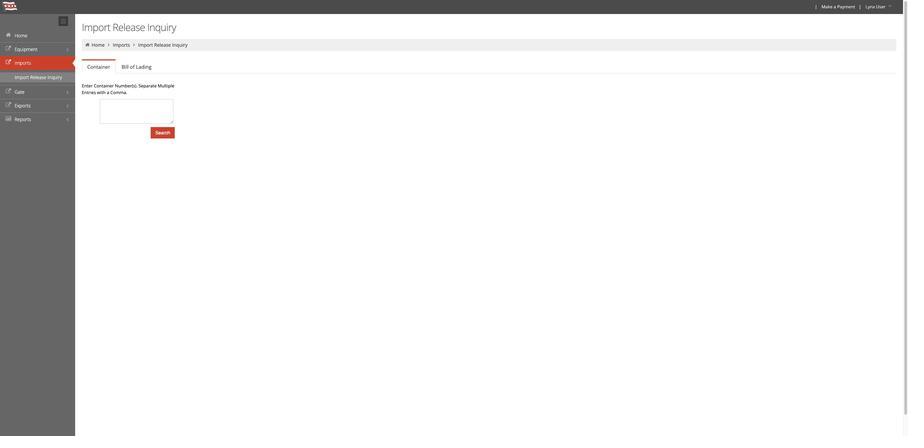Task type: vqa. For each thing, say whether or not it's contained in the screenshot.
1st external link image from the bottom
yes



Task type: describe. For each thing, give the bounding box(es) containing it.
exports
[[15, 103, 31, 109]]

release for leftmost import release inquiry link
[[30, 74, 46, 81]]

1 | from the left
[[815, 4, 818, 10]]

lynx
[[866, 4, 875, 10]]

1 horizontal spatial release
[[113, 20, 145, 34]]

import release inquiry for rightmost import release inquiry link
[[138, 42, 188, 48]]

0 vertical spatial imports
[[113, 42, 130, 48]]

1 horizontal spatial imports link
[[113, 42, 130, 48]]

enter
[[82, 83, 93, 89]]

container inside enter container number(s).  separate multiple entries with a comma.
[[94, 83, 114, 89]]

1 angle right image from the left
[[106, 42, 112, 47]]

1 vertical spatial imports
[[15, 60, 31, 66]]

make
[[822, 4, 833, 10]]

release for rightmost import release inquiry link
[[154, 42, 171, 48]]

bar chart image
[[5, 117, 12, 121]]

external link image for exports
[[5, 103, 12, 108]]

lynx user link
[[863, 0, 896, 14]]

number(s).
[[115, 83, 138, 89]]

angle down image
[[887, 4, 894, 8]]

0 horizontal spatial import
[[15, 74, 29, 81]]

lynx user
[[866, 4, 886, 10]]

of
[[130, 64, 135, 70]]

reports
[[15, 116, 31, 123]]

bill of lading link
[[116, 60, 157, 74]]

inquiry for rightmost import release inquiry link
[[172, 42, 188, 48]]

2 horizontal spatial import
[[138, 42, 153, 48]]

0 vertical spatial container
[[87, 64, 110, 70]]

2 | from the left
[[859, 4, 862, 10]]

entries
[[82, 90, 96, 96]]

1 horizontal spatial import
[[82, 20, 110, 34]]

external link image for equipment
[[5, 46, 12, 51]]

external link image for gate
[[5, 89, 12, 94]]

comma.
[[110, 90, 127, 96]]

a inside enter container number(s).  separate multiple entries with a comma.
[[107, 90, 109, 96]]

separate
[[139, 83, 157, 89]]

0 horizontal spatial import release inquiry link
[[0, 73, 75, 83]]

payment
[[838, 4, 856, 10]]

equipment link
[[0, 42, 75, 56]]

exports link
[[0, 99, 75, 113]]

1 horizontal spatial home link
[[92, 42, 105, 48]]

inquiry for leftmost import release inquiry link
[[48, 74, 62, 81]]



Task type: locate. For each thing, give the bounding box(es) containing it.
inquiry
[[147, 20, 176, 34], [172, 42, 188, 48], [48, 74, 62, 81]]

external link image for imports
[[5, 60, 12, 65]]

bill of lading
[[122, 64, 152, 70]]

container
[[87, 64, 110, 70], [94, 83, 114, 89]]

imports link down equipment
[[0, 56, 75, 70]]

1 horizontal spatial angle right image
[[131, 42, 137, 47]]

| left make
[[815, 4, 818, 10]]

1 vertical spatial imports link
[[0, 56, 75, 70]]

equipment
[[15, 46, 38, 52]]

0 horizontal spatial |
[[815, 4, 818, 10]]

external link image inside imports link
[[5, 60, 12, 65]]

imports link
[[113, 42, 130, 48], [0, 56, 75, 70]]

with
[[97, 90, 106, 96]]

0 vertical spatial release
[[113, 20, 145, 34]]

0 horizontal spatial release
[[30, 74, 46, 81]]

1 vertical spatial container
[[94, 83, 114, 89]]

import up the gate
[[15, 74, 29, 81]]

| left lynx
[[859, 4, 862, 10]]

0 horizontal spatial imports link
[[0, 56, 75, 70]]

bill
[[122, 64, 129, 70]]

home image
[[85, 42, 90, 47]]

0 vertical spatial a
[[834, 4, 837, 10]]

container up with
[[94, 83, 114, 89]]

home right home icon at the left of the page
[[92, 42, 105, 48]]

external link image
[[5, 46, 12, 51], [5, 60, 12, 65], [5, 89, 12, 94], [5, 103, 12, 108]]

imports up bill on the left of page
[[113, 42, 130, 48]]

1 external link image from the top
[[5, 46, 12, 51]]

a
[[834, 4, 837, 10], [107, 90, 109, 96]]

1 vertical spatial home
[[92, 42, 105, 48]]

container link
[[82, 61, 116, 74]]

home
[[15, 32, 27, 39], [92, 42, 105, 48]]

imports link up bill on the left of page
[[113, 42, 130, 48]]

import
[[82, 20, 110, 34], [138, 42, 153, 48], [15, 74, 29, 81]]

home link
[[0, 29, 75, 42], [92, 42, 105, 48]]

4 external link image from the top
[[5, 103, 12, 108]]

1 horizontal spatial a
[[834, 4, 837, 10]]

0 vertical spatial import
[[82, 20, 110, 34]]

enter container number(s).  separate multiple entries with a comma.
[[82, 83, 174, 96]]

a right with
[[107, 90, 109, 96]]

release
[[113, 20, 145, 34], [154, 42, 171, 48], [30, 74, 46, 81]]

multiple
[[158, 83, 174, 89]]

angle right image right home icon at the left of the page
[[106, 42, 112, 47]]

container up the enter
[[87, 64, 110, 70]]

import release inquiry link
[[138, 42, 188, 48], [0, 73, 75, 83]]

2 vertical spatial release
[[30, 74, 46, 81]]

import up lading
[[138, 42, 153, 48]]

1 horizontal spatial imports
[[113, 42, 130, 48]]

None text field
[[100, 99, 173, 124]]

gate
[[15, 89, 25, 95]]

2 external link image from the top
[[5, 60, 12, 65]]

import up home icon at the left of the page
[[82, 20, 110, 34]]

angle right image
[[106, 42, 112, 47], [131, 42, 137, 47]]

0 horizontal spatial a
[[107, 90, 109, 96]]

make a payment
[[822, 4, 856, 10]]

1 vertical spatial a
[[107, 90, 109, 96]]

import release inquiry link up lading
[[138, 42, 188, 48]]

search button
[[151, 127, 175, 139]]

1 vertical spatial import release inquiry link
[[0, 73, 75, 83]]

external link image inside exports link
[[5, 103, 12, 108]]

import release inquiry
[[82, 20, 176, 34], [138, 42, 188, 48], [15, 74, 62, 81]]

0 horizontal spatial angle right image
[[106, 42, 112, 47]]

angle right image up the of
[[131, 42, 137, 47]]

imports down equipment
[[15, 60, 31, 66]]

0 vertical spatial imports link
[[113, 42, 130, 48]]

1 horizontal spatial home
[[92, 42, 105, 48]]

search
[[155, 130, 170, 136]]

1 vertical spatial import release inquiry
[[138, 42, 188, 48]]

external link image inside equipment link
[[5, 46, 12, 51]]

a right make
[[834, 4, 837, 10]]

home link right home icon at the left of the page
[[92, 42, 105, 48]]

1 horizontal spatial |
[[859, 4, 862, 10]]

0 vertical spatial inquiry
[[147, 20, 176, 34]]

0 horizontal spatial home
[[15, 32, 27, 39]]

2 angle right image from the left
[[131, 42, 137, 47]]

2 vertical spatial import
[[15, 74, 29, 81]]

import release inquiry inside import release inquiry link
[[15, 74, 62, 81]]

external link image inside gate link
[[5, 89, 12, 94]]

import release inquiry for leftmost import release inquiry link
[[15, 74, 62, 81]]

home right home image
[[15, 32, 27, 39]]

user
[[877, 4, 886, 10]]

import release inquiry link up gate link
[[0, 73, 75, 83]]

reports link
[[0, 113, 75, 126]]

3 external link image from the top
[[5, 89, 12, 94]]

make a payment link
[[819, 0, 858, 14]]

0 vertical spatial import release inquiry link
[[138, 42, 188, 48]]

2 horizontal spatial release
[[154, 42, 171, 48]]

2 vertical spatial inquiry
[[48, 74, 62, 81]]

|
[[815, 4, 818, 10], [859, 4, 862, 10]]

2 vertical spatial import release inquiry
[[15, 74, 62, 81]]

gate link
[[0, 85, 75, 99]]

0 vertical spatial home
[[15, 32, 27, 39]]

0 horizontal spatial imports
[[15, 60, 31, 66]]

lading
[[136, 64, 152, 70]]

1 vertical spatial inquiry
[[172, 42, 188, 48]]

1 vertical spatial import
[[138, 42, 153, 48]]

0 horizontal spatial home link
[[0, 29, 75, 42]]

0 vertical spatial import release inquiry
[[82, 20, 176, 34]]

1 horizontal spatial import release inquiry link
[[138, 42, 188, 48]]

home image
[[5, 33, 12, 37]]

home link up equipment
[[0, 29, 75, 42]]

1 vertical spatial release
[[154, 42, 171, 48]]

imports
[[113, 42, 130, 48], [15, 60, 31, 66]]



